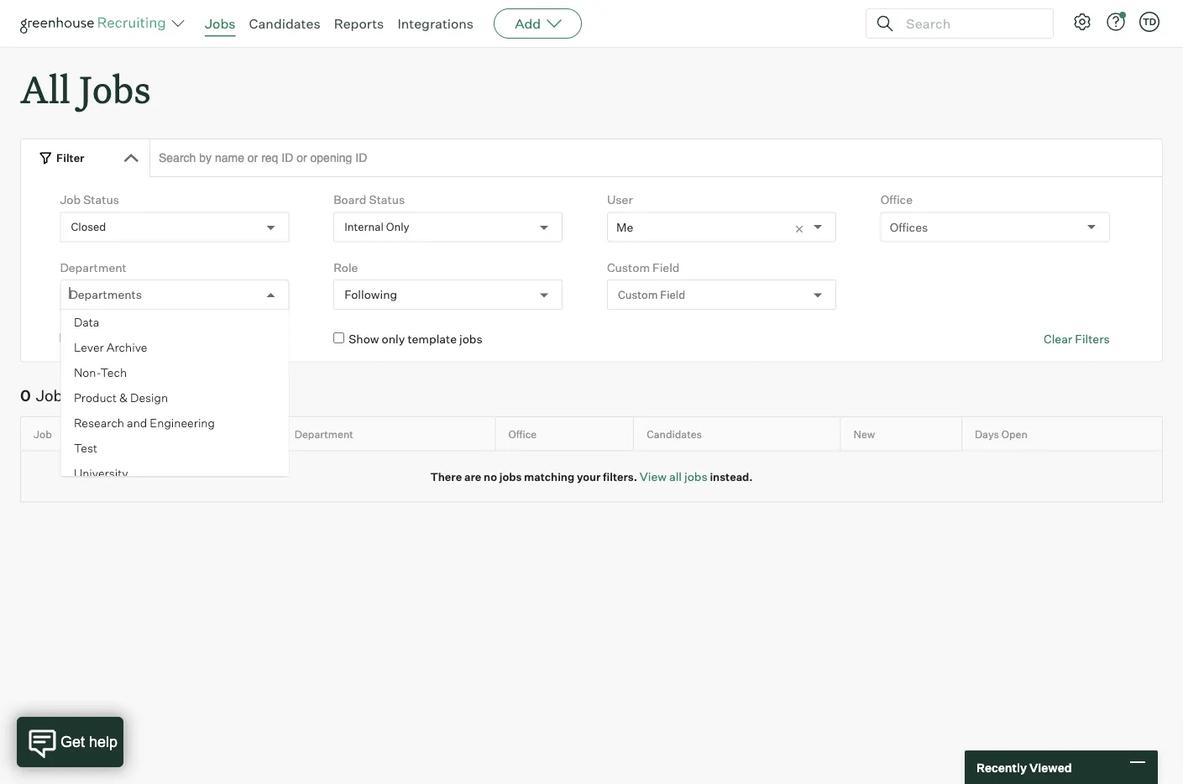 Task type: describe. For each thing, give the bounding box(es) containing it.
jobs right template
[[460, 332, 483, 347]]

role
[[334, 260, 358, 275]]

i'm
[[160, 332, 177, 347]]

board
[[334, 193, 367, 207]]

recently
[[977, 761, 1028, 775]]

0 vertical spatial field
[[653, 260, 680, 275]]

reports link
[[334, 15, 384, 32]]

non-tech
[[73, 366, 127, 380]]

research and engineering
[[73, 416, 215, 431]]

there are no jobs matching your filters. view all jobs instead.
[[431, 469, 753, 484]]

all
[[20, 64, 70, 113]]

td button
[[1140, 12, 1160, 32]]

closed
[[71, 221, 106, 234]]

1 horizontal spatial department
[[295, 428, 354, 441]]

departments
[[69, 288, 142, 302]]

clear filters link
[[1045, 331, 1111, 348]]

template
[[408, 332, 457, 347]]

show only template jobs
[[349, 332, 483, 347]]

test
[[73, 441, 97, 456]]

user
[[607, 193, 633, 207]]

instead.
[[710, 470, 753, 484]]

lever archive
[[73, 340, 147, 355]]

job for job status
[[60, 193, 81, 207]]

research and engineering option
[[61, 411, 289, 436]]

filter
[[56, 151, 84, 164]]

job for job
[[34, 428, 52, 441]]

clear
[[1045, 332, 1073, 347]]

no
[[484, 470, 497, 484]]

days open
[[975, 428, 1028, 441]]

1 vertical spatial custom field
[[618, 288, 686, 302]]

td button
[[1137, 8, 1164, 35]]

jobs left i'm
[[134, 332, 157, 347]]

all jobs
[[20, 64, 151, 113]]

0 vertical spatial office
[[881, 193, 913, 207]]

product
[[73, 391, 116, 406]]

greenhouse recruiting image
[[20, 13, 171, 34]]

req id
[[147, 428, 179, 441]]

view all jobs link
[[640, 469, 708, 484]]

0 vertical spatial custom field
[[607, 260, 680, 275]]

engineering
[[149, 416, 215, 431]]

university
[[73, 467, 128, 481]]

following
[[179, 332, 229, 347]]

product & design option
[[61, 386, 289, 411]]

and
[[127, 416, 147, 431]]

integrations link
[[398, 15, 474, 32]]

0 horizontal spatial department
[[60, 260, 127, 275]]

show only jobs i'm following
[[75, 332, 229, 347]]

lever
[[73, 340, 104, 355]]

jobs for all jobs
[[79, 64, 151, 113]]

research
[[73, 416, 124, 431]]

non-tech option
[[61, 361, 289, 386]]

only for jobs
[[108, 332, 132, 347]]

1 vertical spatial candidates
[[647, 428, 702, 441]]

show for show only template jobs
[[349, 332, 379, 347]]

filters
[[1076, 332, 1111, 347]]



Task type: vqa. For each thing, say whether or not it's contained in the screenshot.


Task type: locate. For each thing, give the bounding box(es) containing it.
candidates up "view all jobs" link
[[647, 428, 702, 441]]

new
[[854, 428, 876, 441]]

1 status from the left
[[83, 193, 119, 207]]

only
[[386, 221, 410, 234]]

td
[[1144, 16, 1157, 27]]

1 vertical spatial job
[[34, 428, 52, 441]]

design
[[130, 391, 168, 406]]

all
[[670, 469, 682, 484]]

product & design
[[73, 391, 168, 406]]

only right lever
[[108, 332, 132, 347]]

req
[[147, 428, 166, 441]]

archive
[[106, 340, 147, 355]]

university option
[[61, 461, 289, 487]]

add button
[[494, 8, 582, 39]]

status
[[83, 193, 119, 207], [369, 193, 405, 207]]

custom
[[607, 260, 650, 275], [618, 288, 658, 302]]

job status
[[60, 193, 119, 207]]

0 vertical spatial jobs
[[205, 15, 236, 32]]

2 show from the left
[[349, 332, 379, 347]]

0 vertical spatial candidates
[[249, 15, 321, 32]]

jobs
[[134, 332, 157, 347], [460, 332, 483, 347], [685, 469, 708, 484], [500, 470, 522, 484]]

jobs right no
[[500, 470, 522, 484]]

candidates
[[249, 15, 321, 32], [647, 428, 702, 441]]

days
[[975, 428, 1000, 441]]

lever archive option
[[61, 335, 289, 361]]

2 vertical spatial jobs
[[36, 387, 71, 406]]

show right show only template jobs option
[[349, 332, 379, 347]]

only
[[108, 332, 132, 347], [382, 332, 405, 347]]

Show only jobs I'm following checkbox
[[60, 333, 71, 344]]

me
[[617, 220, 634, 235]]

clear value element
[[794, 213, 814, 242]]

view
[[640, 469, 667, 484]]

1 horizontal spatial job
[[60, 193, 81, 207]]

show for show only jobs i'm following
[[75, 332, 106, 347]]

0 horizontal spatial jobs
[[36, 387, 71, 406]]

Show only template jobs checkbox
[[334, 333, 345, 344]]

1 vertical spatial jobs
[[79, 64, 151, 113]]

filters.
[[603, 470, 638, 484]]

me option
[[617, 220, 634, 235]]

open
[[1002, 428, 1028, 441]]

job
[[60, 193, 81, 207], [34, 428, 52, 441]]

status for job status
[[83, 193, 119, 207]]

0
[[20, 387, 31, 406]]

only for template
[[382, 332, 405, 347]]

jobs down the greenhouse recruiting image at left top
[[79, 64, 151, 113]]

job up closed
[[60, 193, 81, 207]]

test option
[[61, 436, 289, 461]]

department
[[60, 260, 127, 275], [295, 428, 354, 441]]

1 horizontal spatial only
[[382, 332, 405, 347]]

show
[[75, 332, 106, 347], [349, 332, 379, 347]]

non-
[[73, 366, 100, 380]]

integrations
[[398, 15, 474, 32]]

1 vertical spatial department
[[295, 428, 354, 441]]

field
[[653, 260, 680, 275], [661, 288, 686, 302]]

candidates link
[[249, 15, 321, 32]]

1 vertical spatial field
[[661, 288, 686, 302]]

office up offices
[[881, 193, 913, 207]]

custom down me
[[607, 260, 650, 275]]

0 horizontal spatial job
[[34, 428, 52, 441]]

0 jobs
[[20, 387, 71, 406]]

clear filters
[[1045, 332, 1111, 347]]

2 status from the left
[[369, 193, 405, 207]]

custom field
[[607, 260, 680, 275], [618, 288, 686, 302]]

0 horizontal spatial status
[[83, 193, 119, 207]]

jobs link
[[205, 15, 236, 32]]

1 vertical spatial custom
[[618, 288, 658, 302]]

Search by name or req ID or opening ID text field
[[150, 139, 1164, 177]]

add
[[515, 15, 541, 32]]

0 horizontal spatial office
[[509, 428, 537, 441]]

custom down me option
[[618, 288, 658, 302]]

0 vertical spatial job
[[60, 193, 81, 207]]

status up closed
[[83, 193, 119, 207]]

jobs left candidates link
[[205, 15, 236, 32]]

following
[[345, 288, 398, 302]]

0 vertical spatial department
[[60, 260, 127, 275]]

office
[[881, 193, 913, 207], [509, 428, 537, 441]]

internal only
[[345, 221, 410, 234]]

0 horizontal spatial candidates
[[249, 15, 321, 32]]

status up the internal only
[[369, 193, 405, 207]]

jobs right all
[[685, 469, 708, 484]]

custom field down me
[[607, 260, 680, 275]]

show down data
[[75, 332, 106, 347]]

board status
[[334, 193, 405, 207]]

1 horizontal spatial status
[[369, 193, 405, 207]]

jobs
[[205, 15, 236, 32], [79, 64, 151, 113], [36, 387, 71, 406]]

1 horizontal spatial jobs
[[79, 64, 151, 113]]

list box containing data
[[61, 310, 289, 487]]

1 show from the left
[[75, 332, 106, 347]]

0 vertical spatial custom
[[607, 260, 650, 275]]

your
[[577, 470, 601, 484]]

jobs for 0 jobs
[[36, 387, 71, 406]]

jobs inside "there are no jobs matching your filters. view all jobs instead."
[[500, 470, 522, 484]]

internal
[[345, 221, 384, 234]]

only left template
[[382, 332, 405, 347]]

candidates right "jobs" link
[[249, 15, 321, 32]]

configure image
[[1073, 12, 1093, 32]]

1 horizontal spatial candidates
[[647, 428, 702, 441]]

1 horizontal spatial show
[[349, 332, 379, 347]]

data
[[73, 315, 99, 330]]

status for board status
[[369, 193, 405, 207]]

None field
[[69, 281, 73, 309]]

job down 0 jobs on the left
[[34, 428, 52, 441]]

clear value image
[[794, 224, 806, 235]]

2 only from the left
[[382, 332, 405, 347]]

office up matching
[[509, 428, 537, 441]]

recently viewed
[[977, 761, 1073, 775]]

0 horizontal spatial only
[[108, 332, 132, 347]]

2 horizontal spatial jobs
[[205, 15, 236, 32]]

reports
[[334, 15, 384, 32]]

1 only from the left
[[108, 332, 132, 347]]

are
[[465, 470, 482, 484]]

matching
[[524, 470, 575, 484]]

1 vertical spatial office
[[509, 428, 537, 441]]

offices
[[890, 220, 929, 235]]

0 horizontal spatial show
[[75, 332, 106, 347]]

&
[[119, 391, 127, 406]]

jobs right 0
[[36, 387, 71, 406]]

1 horizontal spatial office
[[881, 193, 913, 207]]

viewed
[[1030, 761, 1073, 775]]

there
[[431, 470, 462, 484]]

tech
[[100, 366, 127, 380]]

list box
[[61, 310, 289, 487]]

data option
[[61, 310, 289, 335]]

custom field down me option
[[618, 288, 686, 302]]

id
[[168, 428, 179, 441]]

Search text field
[[902, 11, 1039, 36]]



